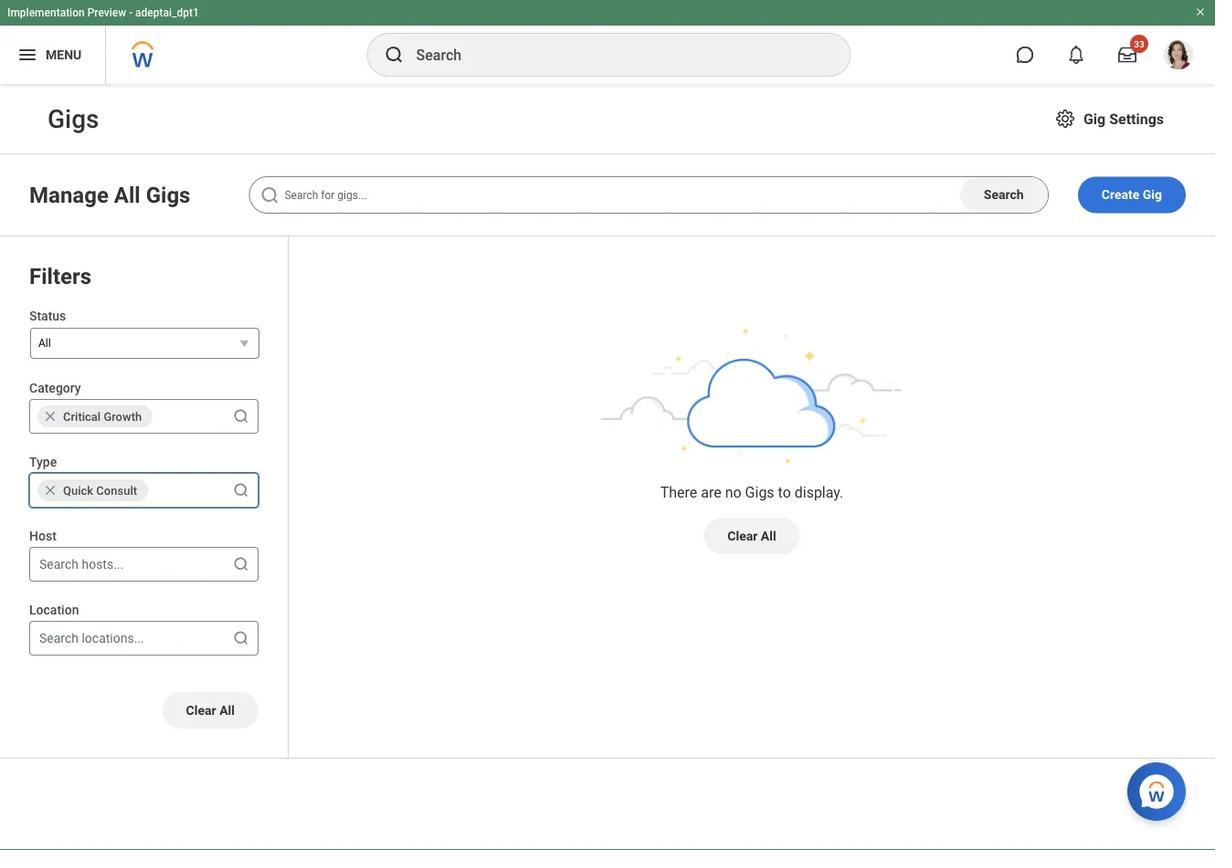 Task type: describe. For each thing, give the bounding box(es) containing it.
gig inside gig settings 'popup button'
[[1084, 110, 1106, 128]]

justify image
[[16, 44, 38, 66]]

search for search hosts...
[[39, 557, 79, 572]]

growth
[[104, 410, 142, 424]]

are
[[701, 484, 722, 502]]

gear image
[[1055, 108, 1077, 130]]

0 vertical spatial clear all button
[[704, 518, 800, 555]]

manage all gigs
[[29, 182, 191, 208]]

all button
[[30, 328, 260, 359]]

profile logan mcneil image
[[1164, 40, 1194, 73]]

search locations...
[[39, 631, 144, 646]]

menu
[[46, 47, 82, 62]]

search image
[[232, 482, 250, 500]]

type
[[29, 455, 57, 470]]

33
[[1135, 38, 1145, 49]]

gig settings
[[1084, 110, 1164, 128]]

close environment banner image
[[1196, 6, 1207, 17]]

1 vertical spatial clear all button
[[162, 693, 259, 729]]

search button
[[960, 177, 1048, 213]]

1 horizontal spatial gigs
[[745, 484, 775, 502]]

host
[[29, 529, 56, 544]]

implementation
[[7, 6, 85, 19]]

manage
[[29, 182, 109, 208]]

inbox large image
[[1119, 46, 1137, 64]]

hosts...
[[82, 557, 124, 572]]

0 horizontal spatial clear all
[[186, 703, 235, 719]]

0 vertical spatial gigs
[[146, 182, 191, 208]]

no
[[725, 484, 742, 502]]

adeptai_dpt1
[[135, 6, 199, 19]]

Search Workday  search field
[[416, 35, 813, 75]]

settings
[[1110, 110, 1164, 128]]

0 horizontal spatial clear
[[186, 703, 216, 719]]



Task type: vqa. For each thing, say whether or not it's contained in the screenshot.
Manage
yes



Task type: locate. For each thing, give the bounding box(es) containing it.
search
[[984, 187, 1024, 202], [39, 557, 79, 572], [39, 631, 79, 646]]

create
[[1102, 187, 1140, 202]]

0 horizontal spatial clear all button
[[162, 693, 259, 729]]

0 vertical spatial clear all
[[728, 529, 777, 544]]

status
[[29, 308, 66, 324]]

clear all
[[728, 529, 777, 544], [186, 703, 235, 719]]

filters
[[29, 264, 91, 290]]

1 vertical spatial clear
[[186, 703, 216, 719]]

consult
[[96, 484, 137, 498]]

1 vertical spatial gig
[[1143, 187, 1163, 202]]

search hosts...
[[39, 557, 124, 572]]

x image
[[43, 483, 58, 498]]

clear all button
[[704, 518, 800, 555], [162, 693, 259, 729]]

notifications large image
[[1068, 46, 1086, 64]]

gig settings button
[[1047, 101, 1172, 137]]

1 vertical spatial gigs
[[745, 484, 775, 502]]

critical growth
[[63, 410, 142, 424]]

0 vertical spatial gig
[[1084, 110, 1106, 128]]

1 horizontal spatial clear all
[[728, 529, 777, 544]]

menu button
[[0, 26, 105, 84]]

0 vertical spatial clear
[[728, 529, 758, 544]]

search image for category
[[232, 408, 250, 426]]

search for search
[[984, 187, 1024, 202]]

all inside popup button
[[38, 337, 51, 350]]

gig inside create gig button
[[1143, 187, 1163, 202]]

1 horizontal spatial clear
[[728, 529, 758, 544]]

there are no gigs to display.
[[661, 484, 844, 502]]

menu banner
[[0, 0, 1216, 84]]

gig right gear image
[[1084, 110, 1106, 128]]

search for search locations...
[[39, 631, 79, 646]]

create gig button
[[1078, 177, 1186, 213]]

category
[[29, 381, 81, 396]]

0 horizontal spatial gig
[[1084, 110, 1106, 128]]

search image for host
[[232, 556, 250, 574]]

1 vertical spatial clear all
[[186, 703, 235, 719]]

location
[[29, 603, 79, 618]]

preview
[[87, 6, 126, 19]]

critical
[[63, 410, 101, 424]]

create gig
[[1102, 187, 1163, 202]]

all
[[114, 182, 141, 208], [38, 337, 51, 350], [761, 529, 777, 544], [220, 703, 235, 719]]

to
[[778, 484, 791, 502]]

1 horizontal spatial gig
[[1143, 187, 1163, 202]]

clear
[[728, 529, 758, 544], [186, 703, 216, 719]]

0 horizontal spatial gigs
[[146, 182, 191, 208]]

2 vertical spatial search
[[39, 631, 79, 646]]

search image for location
[[232, 630, 250, 648]]

quick consult
[[63, 484, 137, 498]]

33 button
[[1108, 35, 1149, 75]]

1 vertical spatial search
[[39, 557, 79, 572]]

gigs
[[146, 182, 191, 208], [745, 484, 775, 502]]

there
[[661, 484, 698, 502]]

locations...
[[82, 631, 144, 646]]

search image
[[383, 44, 405, 66], [259, 185, 281, 207], [232, 408, 250, 426], [232, 556, 250, 574], [232, 630, 250, 648]]

search inside button
[[984, 187, 1024, 202]]

x image
[[43, 409, 58, 424]]

Search text field
[[249, 176, 1049, 214]]

0 vertical spatial search
[[984, 187, 1024, 202]]

gig
[[1084, 110, 1106, 128], [1143, 187, 1163, 202]]

-
[[129, 6, 133, 19]]

quick
[[63, 484, 93, 498]]

implementation preview -   adeptai_dpt1
[[7, 6, 199, 19]]

display.
[[795, 484, 844, 502]]

1 horizontal spatial clear all button
[[704, 518, 800, 555]]

gig right create
[[1143, 187, 1163, 202]]



